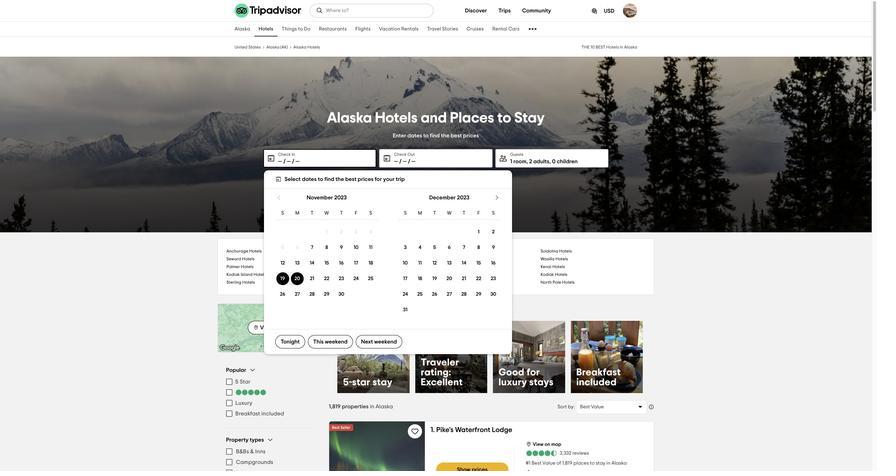 Task type: describe. For each thing, give the bounding box(es) containing it.
vacation rentals link
[[375, 22, 423, 37]]

hotels right wasilla
[[556, 257, 568, 261]]

alaska hotels and places to stay
[[327, 110, 545, 125]]

3,332 reviews link
[[526, 450, 589, 457]]

hotels down girdwood hotels
[[456, 265, 468, 269]]

21 inside november 2023 "grid"
[[310, 277, 314, 282]]

do
[[304, 27, 310, 32]]

view on map
[[533, 442, 561, 447]]

kenai
[[541, 265, 551, 269]]

best seller
[[332, 426, 350, 430]]

view map
[[260, 325, 285, 331]]

kasilof
[[436, 280, 449, 285]]

0 vertical spatial breakfast included
[[576, 368, 621, 388]]

hotels down talkeetna hotels
[[456, 273, 468, 277]]

row containing 10
[[398, 256, 501, 271]]

w for november
[[325, 211, 329, 216]]

hotels right "best" at the right of page
[[606, 45, 619, 49]]

1. pike's waterfront lodge
[[431, 427, 512, 434]]

0 horizontal spatial 1,819
[[329, 404, 341, 410]]

inns
[[255, 449, 266, 455]]

29 inside november 2023 "grid"
[[324, 292, 329, 297]]

to up november
[[318, 176, 323, 182]]

excellent
[[421, 378, 463, 388]]

0 horizontal spatial value
[[543, 461, 555, 466]]

soldotna hotels link
[[541, 247, 645, 255]]

1 horizontal spatial best
[[532, 461, 541, 466]]

30 inside december 2023 grid
[[491, 292, 496, 297]]

good for luxury stays
[[499, 368, 554, 388]]

23 inside "grid"
[[339, 277, 344, 282]]

5 inside december 2023 grid
[[433, 245, 436, 250]]

6 — from the left
[[412, 159, 415, 164]]

dates for enter
[[407, 133, 422, 138]]

sitka
[[331, 273, 341, 277]]

kodiak island hotels link
[[226, 271, 331, 279]]

31
[[403, 308, 408, 313]]

hotels up national
[[347, 257, 359, 261]]

hotels down do at left top
[[307, 45, 320, 49]]

1 vertical spatial stay
[[596, 461, 605, 466]]

row containing 12
[[275, 256, 378, 271]]

to inside things to do link
[[298, 27, 303, 32]]

palmer
[[226, 265, 240, 269]]

18 inside november 2023 "grid"
[[369, 261, 373, 266]]

fairbanks hotels
[[331, 249, 364, 253]]

best for enter dates to find the best prices
[[451, 133, 462, 138]]

1 inside november 2023 "grid"
[[326, 230, 328, 235]]

lodge
[[492, 427, 512, 434]]

to right places
[[590, 461, 595, 466]]

adults
[[533, 159, 549, 164]]

22 inside november 2023 "grid"
[[324, 277, 329, 282]]

25 inside december 2023 grid
[[417, 292, 423, 297]]

3 — from the left
[[296, 159, 299, 164]]

fairbanks hotels link
[[331, 247, 436, 255]]

19 inside december 2023 grid
[[432, 277, 437, 282]]

5-star stay link
[[337, 321, 410, 393]]

places
[[450, 110, 494, 125]]

now
[[451, 304, 466, 313]]

breakfast included link
[[571, 321, 643, 393]]

kasilof hotels
[[436, 280, 462, 285]]

26 inside december 2023 grid
[[432, 292, 437, 297]]

8 inside december 2023 grid
[[477, 245, 480, 250]]

hotels inside 'link'
[[342, 273, 354, 277]]

healy
[[331, 280, 343, 285]]

juneau hotels link
[[331, 255, 436, 263]]

select dates to find the best prices for your trip
[[285, 176, 405, 182]]

of
[[557, 461, 561, 466]]

guests
[[510, 152, 524, 156]]

north pole hotels link
[[541, 279, 645, 286]]

1 s from the left
[[281, 211, 284, 216]]

15 inside november 2023 "grid"
[[324, 261, 329, 266]]

hotels link
[[254, 22, 278, 37]]

to down alaska hotels and places to stay
[[423, 133, 429, 138]]

reviews
[[573, 451, 589, 456]]

Search search field
[[326, 7, 427, 14]]

0 vertical spatial stay
[[373, 378, 393, 388]]

3 / from the left
[[399, 159, 402, 164]]

hotels down island
[[242, 280, 255, 285]]

enter dates to find the best prices
[[393, 133, 479, 138]]

1 t from the left
[[311, 211, 314, 216]]

view on map button
[[526, 440, 561, 448]]

2 inside guests 1 room , 2 adults , 0 children
[[529, 159, 532, 164]]

usd button
[[585, 3, 620, 18]]

homer hotels link
[[436, 247, 541, 255]]

hotels right "anchorage"
[[249, 249, 262, 253]]

in right "best" at the right of page
[[620, 45, 623, 49]]

4 inside november 2023 "grid"
[[369, 230, 372, 235]]

hotels down anchorage hotels
[[242, 257, 255, 261]]

5-star stay
[[343, 378, 393, 388]]

row containing 17
[[398, 271, 501, 287]]

traveler
[[421, 358, 459, 368]]

united states
[[235, 45, 261, 49]]

5.0 of 5 bubbles image
[[235, 390, 267, 396]]

save to a trip image
[[411, 427, 419, 436]]

palmer hotels link
[[226, 263, 331, 271]]

tonight button
[[275, 335, 305, 349]]

hotels right soldotna
[[559, 249, 572, 253]]

popular for popular
[[226, 367, 246, 373]]

best
[[596, 45, 605, 49]]

0 vertical spatial for
[[375, 176, 382, 182]]

18 inside december 2023 grid
[[418, 277, 422, 282]]

m for december 2023
[[418, 211, 422, 216]]

2023 for november 2023
[[334, 195, 347, 200]]

sitka hotels link
[[331, 271, 436, 279]]

trip
[[396, 176, 405, 182]]

in left 31
[[395, 304, 401, 313]]

december 2023 grid
[[398, 189, 501, 318]]

prices for enter dates to find the best prices
[[463, 133, 479, 138]]

hotels up the north pole hotels
[[555, 273, 567, 277]]

best seller button
[[329, 424, 353, 431]]

value inside popup button
[[591, 405, 604, 410]]

hotels right pole
[[562, 280, 575, 285]]

good
[[499, 368, 524, 378]]

usd
[[604, 8, 615, 14]]

# 1 best value of 1,819 places to stay in alaska
[[526, 461, 627, 466]]

traveler rating: excellent link
[[415, 321, 487, 393]]

3 inside grid
[[404, 245, 407, 250]]

denali national park and preserve hotels link
[[331, 263, 436, 271]]

16 inside december 2023 grid
[[491, 261, 496, 266]]

hotels down "ketchikan hotels"
[[450, 280, 462, 285]]

property types
[[226, 437, 264, 443]]

breakfast inside menu
[[235, 411, 260, 417]]

travel stories link
[[423, 22, 462, 37]]

girdwood hotels link
[[436, 255, 541, 263]]

2 horizontal spatial 10
[[591, 45, 595, 49]]

row containing 3
[[398, 240, 501, 256]]

rentals
[[401, 27, 419, 32]]

next
[[361, 339, 373, 345]]

by:
[[568, 405, 575, 410]]

hotels up island
[[241, 265, 254, 269]]

vacation
[[379, 27, 400, 32]]

the for enter
[[441, 133, 449, 138]]

25 inside november 2023 "grid"
[[368, 277, 373, 282]]

hotels up 'juneau hotels'
[[351, 249, 364, 253]]

3 t from the left
[[433, 211, 436, 216]]

row containing 19
[[275, 271, 378, 287]]

weekend for next weekend
[[374, 339, 397, 345]]

hotels right kenai
[[552, 265, 565, 269]]

6 inside december 2023 grid
[[448, 245, 451, 250]]

park
[[362, 265, 371, 269]]

2 t from the left
[[340, 211, 343, 216]]

hotels up enter
[[375, 110, 418, 125]]

restaurants link
[[315, 22, 351, 37]]

13 inside december 2023 grid
[[447, 261, 452, 266]]

kasilof hotels link
[[436, 279, 541, 286]]

0 vertical spatial breakfast
[[576, 368, 621, 378]]

6 inside november 2023 "grid"
[[296, 245, 299, 250]]

talkeetna hotels
[[436, 265, 468, 269]]

10 inside november 2023 "grid"
[[354, 245, 359, 250]]

luxury
[[235, 400, 252, 406]]

hotels right island
[[253, 273, 266, 277]]

hotels
[[369, 304, 393, 313]]

hotels up girdwood hotels
[[450, 249, 463, 253]]

stay
[[514, 110, 545, 125]]

8 inside november 2023 "grid"
[[325, 245, 328, 250]]

7 inside november 2023 "grid"
[[311, 245, 313, 250]]

trips button
[[493, 4, 517, 18]]

children
[[557, 159, 578, 164]]

preserve
[[381, 265, 398, 269]]

things
[[282, 27, 297, 32]]

types
[[250, 437, 264, 443]]

seward hotels link
[[226, 255, 331, 263]]

3,332 reviews
[[560, 451, 589, 456]]

menu for popular
[[226, 377, 312, 419]]

travel
[[427, 27, 441, 32]]

27 inside december 2023 grid
[[447, 292, 452, 297]]

10 inside december 2023 grid
[[403, 261, 408, 266]]

7 inside december 2023 grid
[[463, 245, 465, 250]]

view for view map
[[260, 325, 272, 331]]

in
[[292, 152, 295, 156]]

check out — / — / —
[[394, 152, 415, 164]]

rental
[[492, 27, 507, 32]]

0 horizontal spatial and
[[372, 265, 380, 269]]

group containing popular
[[226, 367, 312, 419]]

b&bs & inns
[[236, 449, 266, 455]]

hotels up talkeetna hotels
[[456, 257, 469, 261]]

homer
[[436, 249, 449, 253]]

cars
[[508, 27, 520, 32]]

prices for select dates to find the best prices for your trip
[[358, 176, 374, 182]]

pole
[[553, 280, 561, 285]]

tripadvisor image
[[235, 4, 301, 18]]

wasilla hotels link
[[541, 255, 645, 263]]

kodiak inside the kenai hotels kodiak island hotels
[[226, 273, 240, 277]]



Task type: locate. For each thing, give the bounding box(es) containing it.
places
[[574, 461, 589, 466]]

properties
[[342, 404, 369, 410]]

2 27 from the left
[[447, 292, 452, 297]]

travel stories
[[427, 27, 458, 32]]

alaska (ak) link
[[266, 44, 288, 50]]

2 kodiak from the left
[[541, 273, 554, 277]]

beautiful aurora dancing over our unique "love alaska" sign! image
[[329, 422, 425, 471]]

12 inside november 2023 "grid"
[[281, 261, 285, 266]]

1,819 properties in alaska
[[329, 404, 393, 410]]

0 horizontal spatial 23
[[339, 277, 344, 282]]

for right good
[[527, 368, 540, 378]]

1 menu from the top
[[226, 377, 312, 419]]

1 horizontal spatial for
[[527, 368, 540, 378]]

1 horizontal spatial 4
[[419, 245, 421, 250]]

12 down homer
[[433, 261, 437, 266]]

value
[[591, 405, 604, 410], [543, 461, 555, 466]]

2 f from the left
[[477, 211, 480, 216]]

tonight
[[281, 339, 300, 345]]

1 16 from the left
[[339, 261, 344, 266]]

to left do at left top
[[298, 27, 303, 32]]

29 inside december 2023 grid
[[476, 292, 481, 297]]

breakfast up best value
[[576, 368, 621, 378]]

dates right enter
[[407, 133, 422, 138]]

waterfront
[[455, 427, 490, 434]]

1 2023 from the left
[[334, 195, 347, 200]]

enter
[[393, 133, 406, 138]]

check inside check in — / — / —
[[278, 152, 291, 156]]

2 right room
[[529, 159, 532, 164]]

breakfast included up best value
[[576, 368, 621, 388]]

row group for november
[[275, 225, 378, 302]]

0 horizontal spatial weekend
[[325, 339, 348, 345]]

0 horizontal spatial 13
[[295, 261, 300, 266]]

7 left fairbanks
[[311, 245, 313, 250]]

1 21 from the left
[[310, 277, 314, 282]]

w
[[325, 211, 329, 216], [447, 211, 452, 216]]

1 vertical spatial 1,819
[[562, 461, 572, 466]]

check for check out — / — / —
[[394, 152, 407, 156]]

december 2023
[[429, 195, 470, 200]]

16 inside november 2023 "grid"
[[339, 261, 344, 266]]

2 m from the left
[[418, 211, 422, 216]]

22 inside december 2023 grid
[[476, 277, 481, 282]]

f inside november 2023 "grid"
[[355, 211, 357, 216]]

2023 right "december"
[[457, 195, 470, 200]]

right
[[431, 304, 449, 313]]

4 inside december 2023 grid
[[419, 245, 421, 250]]

23 inside grid
[[491, 277, 496, 282]]

map up tonight button
[[274, 325, 285, 331]]

1 horizontal spatial 13
[[447, 261, 452, 266]]

healy hotels
[[331, 280, 356, 285]]

0 horizontal spatial breakfast included
[[235, 411, 284, 417]]

0 horizontal spatial 5
[[235, 379, 238, 385]]

0 horizontal spatial prices
[[358, 176, 374, 182]]

cruises
[[467, 27, 484, 32]]

included up best value
[[576, 378, 617, 388]]

menu
[[226, 377, 312, 419], [226, 447, 312, 471]]

f inside december 2023 grid
[[477, 211, 480, 216]]

2 28 from the left
[[461, 292, 467, 297]]

16 up sitka hotels
[[339, 261, 344, 266]]

2 16 from the left
[[491, 261, 496, 266]]

dates right select
[[302, 176, 317, 182]]

1 19 from the left
[[280, 277, 285, 282]]

0 vertical spatial find
[[430, 133, 440, 138]]

breakfast included down luxury
[[235, 411, 284, 417]]

and up enter dates to find the best prices
[[421, 110, 447, 125]]

weekend right this
[[325, 339, 348, 345]]

1 / from the left
[[283, 159, 286, 164]]

best right by: at the right of the page
[[580, 405, 590, 410]]

1 — from the left
[[278, 159, 282, 164]]

1.
[[431, 427, 435, 434]]

2 — from the left
[[287, 159, 291, 164]]

1 vertical spatial map
[[551, 442, 561, 447]]

0 horizontal spatial w
[[325, 211, 329, 216]]

0 horizontal spatial popular
[[226, 367, 246, 373]]

20 inside december 2023 grid
[[447, 277, 452, 282]]

2 21 from the left
[[462, 277, 466, 282]]

0 horizontal spatial dates
[[302, 176, 317, 182]]

2 s from the left
[[369, 211, 372, 216]]

best value
[[580, 405, 604, 410]]

21 inside december 2023 grid
[[462, 277, 466, 282]]

2023 inside "grid"
[[334, 195, 347, 200]]

0 horizontal spatial the
[[336, 176, 344, 182]]

1 f from the left
[[355, 211, 357, 216]]

menu containing 5 star
[[226, 377, 312, 419]]

1 22 from the left
[[324, 277, 329, 282]]

2 2023 from the left
[[457, 195, 470, 200]]

1 horizontal spatial stay
[[596, 461, 605, 466]]

4 left homer
[[419, 245, 421, 250]]

popular
[[337, 304, 368, 313], [226, 367, 246, 373]]

0 horizontal spatial 18
[[369, 261, 373, 266]]

1,819 right of
[[562, 461, 572, 466]]

things to do
[[282, 27, 310, 32]]

1 horizontal spatial 20
[[447, 277, 452, 282]]

26 inside november 2023 "grid"
[[280, 292, 285, 297]]

1 horizontal spatial f
[[477, 211, 480, 216]]

hotels down sitka hotels
[[344, 280, 356, 285]]

0 horizontal spatial best
[[345, 176, 356, 182]]

hotels down tripadvisor 'image'
[[259, 27, 273, 32]]

flights
[[355, 27, 371, 32]]

4 s from the left
[[492, 211, 495, 216]]

1 vertical spatial find
[[324, 176, 334, 182]]

kenai hotels kodiak island hotels
[[226, 265, 565, 277]]

1 check from the left
[[278, 152, 291, 156]]

5 up girdwood
[[433, 245, 436, 250]]

9 up "juneau"
[[340, 245, 343, 250]]

0 horizontal spatial 7
[[311, 245, 313, 250]]

9 up girdwood hotels link
[[492, 245, 495, 250]]

5 left star
[[235, 379, 238, 385]]

check inside check out — / — / —
[[394, 152, 407, 156]]

13
[[295, 261, 300, 266], [447, 261, 452, 266]]

26 down sterling hotels link
[[280, 292, 285, 297]]

4 up fairbanks hotels link
[[369, 230, 372, 235]]

2023 for december 2023
[[457, 195, 470, 200]]

stories
[[442, 27, 458, 32]]

5 inside november 2023 "grid"
[[281, 245, 284, 250]]

weekend for this weekend
[[325, 339, 348, 345]]

28 inside november 2023 "grid"
[[309, 292, 315, 297]]

1 vertical spatial value
[[543, 461, 555, 466]]

1 horizontal spatial 22
[[476, 277, 481, 282]]

4.5 of 5 bubbles. 3,332 reviews element
[[526, 450, 589, 457]]

states
[[248, 45, 261, 49]]

0 vertical spatial included
[[576, 378, 617, 388]]

0 horizontal spatial 22
[[324, 277, 329, 282]]

traveler rating: excellent
[[421, 358, 463, 388]]

kenai hotels link
[[541, 263, 645, 271]]

2 / from the left
[[292, 159, 294, 164]]

2 29 from the left
[[476, 292, 481, 297]]

best down the places
[[451, 133, 462, 138]]

27 down kasilof hotels
[[447, 292, 452, 297]]

view map button
[[248, 321, 290, 334]]

1 vertical spatial 11
[[418, 261, 422, 266]]

ketchikan
[[436, 273, 455, 277]]

vacation rentals
[[379, 27, 419, 32]]

1 horizontal spatial 30
[[491, 292, 496, 297]]

17 inside november 2023 "grid"
[[354, 261, 358, 266]]

1 horizontal spatial weekend
[[374, 339, 397, 345]]

24 inside november 2023 "grid"
[[354, 277, 359, 282]]

12 inside december 2023 grid
[[433, 261, 437, 266]]

1 horizontal spatial best
[[451, 133, 462, 138]]

row containing 26
[[275, 287, 378, 302]]

4 — from the left
[[394, 159, 398, 164]]

t down "december"
[[433, 211, 436, 216]]

28 inside december 2023 grid
[[461, 292, 467, 297]]

f for november 2023
[[355, 211, 357, 216]]

8 left fairbanks
[[325, 245, 328, 250]]

16 up ketchikan hotels link
[[491, 261, 496, 266]]

17
[[354, 261, 358, 266], [403, 277, 407, 282]]

9 inside november 2023 "grid"
[[340, 245, 343, 250]]

19 inside november 2023 "grid"
[[280, 277, 285, 282]]

1 inside guests 1 room , 2 adults , 0 children
[[510, 159, 512, 164]]

1 w from the left
[[325, 211, 329, 216]]

2 22 from the left
[[476, 277, 481, 282]]

the 10 best hotels in alaska
[[582, 45, 637, 49]]

w inside november 2023 "grid"
[[325, 211, 329, 216]]

None search field
[[310, 4, 433, 17]]

5 inside menu
[[235, 379, 238, 385]]

1 horizontal spatial 7
[[463, 245, 465, 250]]

1 weekend from the left
[[325, 339, 348, 345]]

row containing 24
[[398, 287, 501, 302]]

24 down national
[[354, 277, 359, 282]]

1 26 from the left
[[280, 292, 285, 297]]

m inside "grid"
[[295, 211, 299, 216]]

1 vertical spatial best
[[332, 426, 340, 430]]

1 horizontal spatial included
[[576, 378, 617, 388]]

0 horizontal spatial 30
[[339, 292, 344, 297]]

1 horizontal spatial row group
[[398, 225, 501, 318]]

popular inside group
[[226, 367, 246, 373]]

1 horizontal spatial 10
[[403, 261, 408, 266]]

0 vertical spatial and
[[421, 110, 447, 125]]

11 inside november 2023 "grid"
[[369, 245, 373, 250]]

7
[[311, 245, 313, 250], [463, 245, 465, 250]]

best left seller
[[332, 426, 340, 430]]

15 left denali
[[324, 261, 329, 266]]

for left your
[[375, 176, 382, 182]]

2 check from the left
[[394, 152, 407, 156]]

0 horizontal spatial 26
[[280, 292, 285, 297]]

27 down sterling hotels link
[[295, 292, 300, 297]]

15
[[324, 261, 329, 266], [476, 261, 481, 266]]

included down 5.0 of 5 bubbles image
[[261, 411, 284, 417]]

, left 0
[[549, 159, 551, 164]]

talkeetna
[[436, 265, 455, 269]]

3,332
[[560, 451, 571, 456]]

weekend
[[325, 339, 348, 345], [374, 339, 397, 345]]

2 26 from the left
[[432, 292, 437, 297]]

22 down talkeetna hotels link
[[476, 277, 481, 282]]

0 horizontal spatial ,
[[527, 159, 528, 164]]

0 horizontal spatial find
[[324, 176, 334, 182]]

best seller link
[[329, 422, 353, 431]]

17 left park
[[354, 261, 358, 266]]

2 horizontal spatial 2
[[529, 159, 532, 164]]

popular for popular hotels in alaska right now
[[337, 304, 368, 313]]

1 horizontal spatial 28
[[461, 292, 467, 297]]

row group for december
[[398, 225, 501, 318]]

1 horizontal spatial 19
[[432, 277, 437, 282]]

on
[[545, 442, 550, 447]]

best inside best seller button
[[332, 426, 340, 430]]

/ up trip
[[399, 159, 402, 164]]

campgrounds
[[236, 460, 273, 465]]

1 horizontal spatial m
[[418, 211, 422, 216]]

w inside december 2023 grid
[[447, 211, 452, 216]]

0 horizontal spatial 19
[[280, 277, 285, 282]]

community
[[522, 8, 551, 13]]

1 horizontal spatial 8
[[477, 245, 480, 250]]

0 horizontal spatial 28
[[309, 292, 315, 297]]

1 13 from the left
[[295, 261, 300, 266]]

2 8 from the left
[[477, 245, 480, 250]]

this
[[313, 339, 324, 345]]

2 23 from the left
[[491, 277, 496, 282]]

7 right homer hotels
[[463, 245, 465, 250]]

0 horizontal spatial 27
[[295, 292, 300, 297]]

1 23 from the left
[[339, 277, 344, 282]]

1 27 from the left
[[295, 292, 300, 297]]

1 horizontal spatial and
[[421, 110, 447, 125]]

breakfast included inside group
[[235, 411, 284, 417]]

best up november 2023
[[345, 176, 356, 182]]

1 m from the left
[[295, 211, 299, 216]]

, left adults
[[527, 159, 528, 164]]

2 menu from the top
[[226, 447, 312, 471]]

menu containing b&bs & inns
[[226, 447, 312, 471]]

21 left sitka
[[310, 277, 314, 282]]

sterling
[[226, 280, 241, 285]]

15 up ketchikan hotels link
[[476, 261, 481, 266]]

27 inside november 2023 "grid"
[[295, 292, 300, 297]]

alaska inside alaska (ak) link
[[266, 45, 279, 49]]

stay right 'star'
[[373, 378, 393, 388]]

prices left your
[[358, 176, 374, 182]]

2 30 from the left
[[491, 292, 496, 297]]

2 for december 2023
[[492, 230, 495, 235]]

november 2023 grid
[[275, 189, 378, 318]]

m inside grid
[[418, 211, 422, 216]]

19 down talkeetna
[[432, 277, 437, 282]]

2 15 from the left
[[476, 261, 481, 266]]

next month image
[[494, 194, 501, 201]]

find for select
[[324, 176, 334, 182]]

2 horizontal spatial best
[[580, 405, 590, 410]]

1 vertical spatial menu
[[226, 447, 312, 471]]

0 vertical spatial best
[[451, 133, 462, 138]]

best for select dates to find the best prices for your trip
[[345, 176, 356, 182]]

5 up seward hotels link
[[281, 245, 284, 250]]

0 vertical spatial 11
[[369, 245, 373, 250]]

menu for property types
[[226, 447, 312, 471]]

2 row group from the left
[[398, 225, 501, 318]]

1 12 from the left
[[281, 261, 285, 266]]

dates for select
[[302, 176, 317, 182]]

1 horizontal spatial 23
[[491, 277, 496, 282]]

m for november 2023
[[295, 211, 299, 216]]

0 vertical spatial 4
[[369, 230, 372, 235]]

map
[[274, 325, 285, 331], [551, 442, 561, 447]]

to
[[298, 27, 303, 32], [497, 110, 511, 125], [423, 133, 429, 138], [318, 176, 323, 182], [590, 461, 595, 466]]

1 20 from the left
[[295, 277, 300, 282]]

w for december
[[447, 211, 452, 216]]

3 s from the left
[[404, 211, 407, 216]]

row group
[[275, 225, 378, 302], [398, 225, 501, 318]]

1 horizontal spatial popular
[[337, 304, 368, 313]]

0 vertical spatial menu
[[226, 377, 312, 419]]

15 inside december 2023 grid
[[476, 261, 481, 266]]

search image
[[316, 7, 323, 14]]

0 vertical spatial map
[[274, 325, 285, 331]]

3 up wasilla hotels palmer hotels
[[404, 245, 407, 250]]

rental cars
[[492, 27, 520, 32]]

check left in
[[278, 152, 291, 156]]

26 down the kasilof at the bottom of the page
[[432, 292, 437, 297]]

1 vertical spatial dates
[[302, 176, 317, 182]]

view inside view map button
[[260, 325, 272, 331]]

value left of
[[543, 461, 555, 466]]

1 , from the left
[[527, 159, 528, 164]]

to left stay
[[497, 110, 511, 125]]

1 28 from the left
[[309, 292, 315, 297]]

t down december 2023
[[463, 211, 466, 216]]

the down alaska hotels and places to stay
[[441, 133, 449, 138]]

1 9 from the left
[[340, 245, 343, 250]]

3 up fairbanks hotels at the left of the page
[[355, 230, 357, 235]]

16
[[339, 261, 344, 266], [491, 261, 496, 266]]

alaska inside 'alaska' link
[[235, 27, 250, 32]]

,
[[527, 159, 528, 164], [549, 159, 551, 164]]

2 9 from the left
[[492, 245, 495, 250]]

in right "properties"
[[370, 404, 374, 410]]

row
[[275, 207, 378, 220], [398, 207, 501, 220], [275, 225, 378, 240], [398, 225, 501, 240], [275, 240, 378, 256], [398, 240, 501, 256], [275, 256, 378, 271], [398, 256, 501, 271], [275, 271, 378, 287], [398, 271, 501, 287], [275, 287, 378, 302], [398, 287, 501, 302]]

hotels down soldotna hotels seward hotels at the bottom of page
[[399, 265, 411, 269]]

1 horizontal spatial 11
[[418, 261, 422, 266]]

kodiak
[[226, 273, 240, 277], [541, 273, 554, 277]]

2 19 from the left
[[432, 277, 437, 282]]

28
[[309, 292, 315, 297], [461, 292, 467, 297]]

4 / from the left
[[408, 159, 410, 164]]

w down november 2023
[[325, 211, 329, 216]]

breakfast down luxury
[[235, 411, 260, 417]]

seller
[[340, 426, 350, 430]]

prices down the places
[[463, 133, 479, 138]]

sterling hotels link
[[226, 279, 331, 286]]

28 up now
[[461, 292, 467, 297]]

24 inside december 2023 grid
[[403, 292, 408, 297]]

8
[[325, 245, 328, 250], [477, 245, 480, 250]]

0 vertical spatial 18
[[369, 261, 373, 266]]

map inside button
[[551, 442, 561, 447]]

soldotna hotels seward hotels
[[226, 249, 572, 261]]

2 inside grid
[[492, 230, 495, 235]]

soldotna
[[541, 249, 558, 253]]

6 up girdwood hotels
[[448, 245, 451, 250]]

1 30 from the left
[[339, 292, 344, 297]]

for inside good for luxury stays
[[527, 368, 540, 378]]

4 t from the left
[[463, 211, 466, 216]]

10 right the
[[591, 45, 595, 49]]

the for select
[[336, 176, 344, 182]]

1 8 from the left
[[325, 245, 328, 250]]

10 right "preserve"
[[403, 261, 408, 266]]

2
[[529, 159, 532, 164], [340, 230, 343, 235], [492, 230, 495, 235]]

14 inside december 2023 grid
[[462, 261, 466, 266]]

good for luxury stays link
[[493, 321, 565, 393]]

21 down talkeetna hotels
[[462, 277, 466, 282]]

ketchikan hotels
[[436, 273, 468, 277]]

11 inside december 2023 grid
[[418, 261, 422, 266]]

1 horizontal spatial the
[[441, 133, 449, 138]]

0 horizontal spatial view
[[260, 325, 272, 331]]

profile picture image
[[623, 4, 637, 18]]

0 vertical spatial the
[[441, 133, 449, 138]]

weekend inside next weekend button
[[374, 339, 397, 345]]

1 vertical spatial and
[[372, 265, 380, 269]]

find for enter
[[430, 133, 440, 138]]

1 group from the top
[[226, 367, 312, 419]]

1 horizontal spatial ,
[[549, 159, 551, 164]]

dates
[[407, 133, 422, 138], [302, 176, 317, 182]]

30 inside november 2023 "grid"
[[339, 292, 344, 297]]

2 group from the top
[[226, 437, 312, 471]]

1 14 from the left
[[310, 261, 314, 266]]

1 7 from the left
[[311, 245, 313, 250]]

popular up "5 star"
[[226, 367, 246, 373]]

f for december 2023
[[477, 211, 480, 216]]

sort
[[558, 405, 567, 410]]

1 horizontal spatial 26
[[432, 292, 437, 297]]

3 inside "grid"
[[355, 230, 357, 235]]

2 12 from the left
[[433, 261, 437, 266]]

1 vertical spatial 4
[[419, 245, 421, 250]]

pike's
[[436, 427, 454, 434]]

weekend inside this weekend button
[[325, 339, 348, 345]]

1 horizontal spatial 24
[[403, 292, 408, 297]]

1 vertical spatial 25
[[417, 292, 423, 297]]

2 w from the left
[[447, 211, 452, 216]]

north
[[541, 280, 552, 285]]

kodiak inside the kodiak hotels sterling hotels
[[541, 273, 554, 277]]

25 up popular hotels in alaska right now on the bottom
[[417, 292, 423, 297]]

9
[[340, 245, 343, 250], [492, 245, 495, 250]]

1 15 from the left
[[324, 261, 329, 266]]

row containing 5
[[275, 240, 378, 256]]

1 vertical spatial breakfast included
[[235, 411, 284, 417]]

popular hotels in alaska right now
[[337, 304, 466, 313]]

map right on on the right bottom of page
[[551, 442, 561, 447]]

1 6 from the left
[[296, 245, 299, 250]]

2 , from the left
[[549, 159, 551, 164]]

5 — from the left
[[403, 159, 407, 164]]

2 13 from the left
[[447, 261, 452, 266]]

0 horizontal spatial f
[[355, 211, 357, 216]]

1 kodiak from the left
[[226, 273, 240, 277]]

b&bs
[[236, 449, 249, 455]]

18 left the kasilof at the bottom of the page
[[418, 277, 422, 282]]

1 horizontal spatial value
[[591, 405, 604, 410]]

1 horizontal spatial 2
[[492, 230, 495, 235]]

group
[[226, 367, 312, 419], [226, 437, 312, 471]]

14 inside november 2023 "grid"
[[310, 261, 314, 266]]

island
[[241, 273, 253, 277]]

14 up "ketchikan hotels"
[[462, 261, 466, 266]]

group containing property types
[[226, 437, 312, 471]]

check
[[278, 152, 291, 156], [394, 152, 407, 156]]

north pole hotels
[[541, 280, 575, 285]]

flights link
[[351, 22, 375, 37]]

1 horizontal spatial 1,819
[[562, 461, 572, 466]]

/ down out
[[408, 159, 410, 164]]

included inside breakfast included link
[[576, 378, 617, 388]]

12 up kodiak island hotels link
[[281, 261, 285, 266]]

0 vertical spatial popular
[[337, 304, 368, 313]]

23 down denali
[[339, 277, 344, 282]]

best for best seller
[[332, 426, 340, 430]]

2023
[[334, 195, 347, 200], [457, 195, 470, 200]]

2 7 from the left
[[463, 245, 465, 250]]

0 vertical spatial 1,819
[[329, 404, 341, 410]]

cruises link
[[462, 22, 488, 37]]

0 vertical spatial 17
[[354, 261, 358, 266]]

9 inside december 2023 grid
[[492, 245, 495, 250]]

best inside best value popup button
[[580, 405, 590, 410]]

2023 inside grid
[[457, 195, 470, 200]]

1 horizontal spatial check
[[394, 152, 407, 156]]

room
[[513, 159, 527, 164]]

view for view on map
[[533, 442, 544, 447]]

best for best value
[[580, 405, 590, 410]]

best
[[451, 133, 462, 138], [345, 176, 356, 182]]

0 horizontal spatial 25
[[368, 277, 373, 282]]

30 down healy hotels in the left bottom of the page
[[339, 292, 344, 297]]

breakfast included
[[576, 368, 621, 388], [235, 411, 284, 417]]

1 29 from the left
[[324, 292, 329, 297]]

discover button
[[459, 4, 493, 18]]

2 20 from the left
[[447, 277, 452, 282]]

2 inside "grid"
[[340, 230, 343, 235]]

/ up select
[[283, 159, 286, 164]]

17 down wasilla hotels palmer hotels
[[403, 277, 407, 282]]

17 inside december 2023 grid
[[403, 277, 407, 282]]

20 down palmer hotels link
[[295, 277, 300, 282]]

2 14 from the left
[[462, 261, 466, 266]]

2 weekend from the left
[[374, 339, 397, 345]]

included inside group
[[261, 411, 284, 417]]

2 6 from the left
[[448, 245, 451, 250]]

1 horizontal spatial 12
[[433, 261, 437, 266]]

0 vertical spatial dates
[[407, 133, 422, 138]]

fairbanks
[[331, 249, 350, 253]]

20 inside november 2023 "grid"
[[295, 277, 300, 282]]

w down december 2023
[[447, 211, 452, 216]]

0 horizontal spatial 24
[[354, 277, 359, 282]]

1 horizontal spatial find
[[430, 133, 440, 138]]

map inside button
[[274, 325, 285, 331]]

21
[[310, 277, 314, 282], [462, 277, 466, 282]]

stay right places
[[596, 461, 605, 466]]

19 down palmer hotels link
[[280, 277, 285, 282]]

check for check in — / — / —
[[278, 152, 291, 156]]

1 horizontal spatial 18
[[418, 277, 422, 282]]

0 horizontal spatial 15
[[324, 261, 329, 266]]

best right the #
[[532, 461, 541, 466]]

1 vertical spatial 18
[[418, 277, 422, 282]]

talkeetna hotels link
[[436, 263, 541, 271]]

0 horizontal spatial row group
[[275, 225, 378, 302]]

0 vertical spatial 24
[[354, 277, 359, 282]]

13 inside november 2023 "grid"
[[295, 261, 300, 266]]

the up november 2023
[[336, 176, 344, 182]]

wasilla hotels palmer hotels
[[226, 257, 568, 269]]

this weekend button
[[308, 335, 353, 349]]

/ down in
[[292, 159, 294, 164]]

2 for november 2023
[[340, 230, 343, 235]]

in right places
[[607, 461, 610, 466]]

22
[[324, 277, 329, 282], [476, 277, 481, 282]]

previous month image
[[275, 194, 282, 201]]

1 horizontal spatial 6
[[448, 245, 451, 250]]

1 inside december 2023 grid
[[478, 230, 480, 235]]

#
[[526, 461, 529, 466]]

1 vertical spatial breakfast
[[235, 411, 260, 417]]

23
[[339, 277, 344, 282], [491, 277, 496, 282]]

view inside view on map button
[[533, 442, 544, 447]]

1 vertical spatial best
[[345, 176, 356, 182]]

1 vertical spatial 3
[[404, 245, 407, 250]]

1 vertical spatial 17
[[403, 277, 407, 282]]

1 row group from the left
[[275, 225, 378, 302]]



Task type: vqa. For each thing, say whether or not it's contained in the screenshot.
the 2 within November 2023 grid
yes



